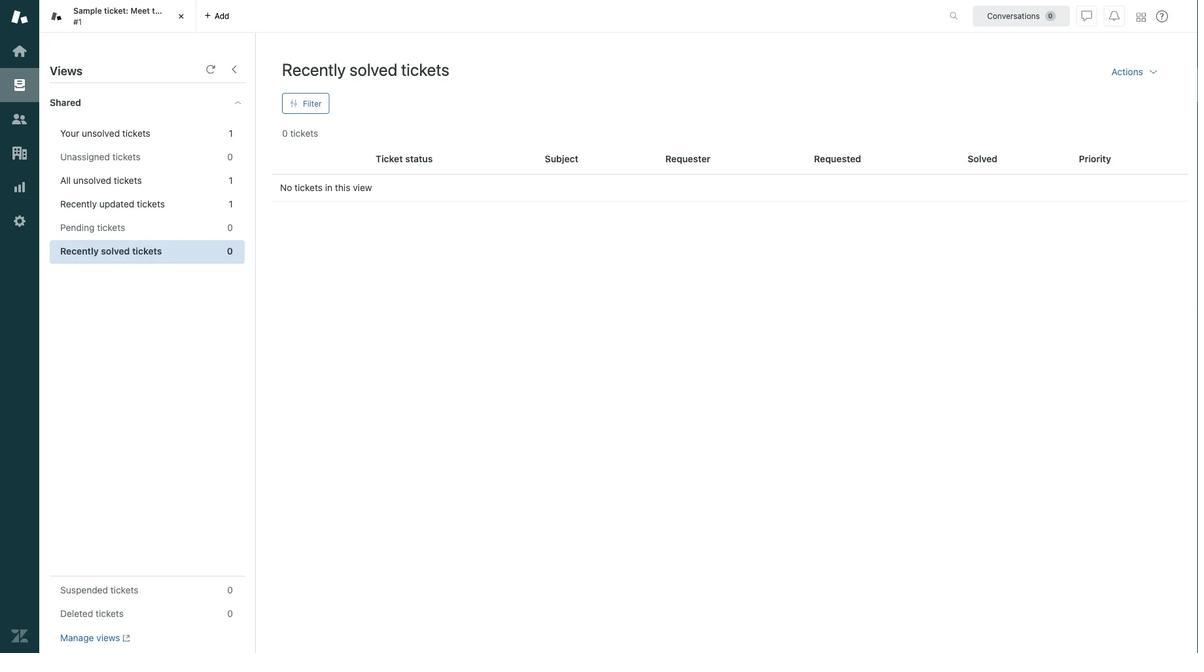 Task type: vqa. For each thing, say whether or not it's contained in the screenshot.
tab at the left of the page containing Sample ticket: Meet the ticket
yes



Task type: locate. For each thing, give the bounding box(es) containing it.
3 1 from the top
[[229, 199, 233, 209]]

all unsolved tickets
[[60, 175, 142, 186]]

0 horizontal spatial recently solved tickets
[[60, 246, 162, 257]]

your
[[60, 128, 79, 139]]

unsolved up unassigned tickets
[[82, 128, 120, 139]]

recently
[[282, 59, 346, 79], [60, 199, 97, 209], [60, 246, 99, 257]]

main element
[[0, 0, 39, 653]]

recently up filter
[[282, 59, 346, 79]]

0 for deleted tickets
[[227, 608, 233, 619]]

manage views link
[[60, 632, 130, 644]]

solved
[[350, 59, 398, 79], [101, 246, 130, 257]]

pending tickets
[[60, 222, 125, 233]]

suspended
[[60, 585, 108, 596]]

1 vertical spatial recently
[[60, 199, 97, 209]]

1 for all unsolved tickets
[[229, 175, 233, 186]]

add button
[[196, 0, 237, 32]]

requested
[[814, 154, 862, 164]]

views image
[[11, 77, 28, 94]]

shared button
[[39, 83, 221, 122]]

0 vertical spatial unsolved
[[82, 128, 120, 139]]

unsolved down unassigned
[[73, 175, 111, 186]]

in
[[325, 182, 333, 193]]

recently for 1
[[60, 199, 97, 209]]

1 vertical spatial unsolved
[[73, 175, 111, 186]]

1 1 from the top
[[229, 128, 233, 139]]

2 vertical spatial 1
[[229, 199, 233, 209]]

solved
[[968, 154, 998, 164]]

1 vertical spatial solved
[[101, 246, 130, 257]]

no tickets in this view
[[280, 182, 372, 193]]

sample ticket: meet the ticket #1
[[73, 6, 189, 26]]

pending
[[60, 222, 95, 233]]

get started image
[[11, 43, 28, 60]]

1 vertical spatial 1
[[229, 175, 233, 186]]

sample
[[73, 6, 102, 15]]

subject
[[545, 154, 579, 164]]

(opens in a new tab) image
[[120, 635, 130, 642]]

the
[[152, 6, 165, 15]]

0 for suspended tickets
[[227, 585, 233, 596]]

0 vertical spatial 1
[[229, 128, 233, 139]]

filter
[[303, 99, 322, 108]]

tickets
[[401, 59, 450, 79], [122, 128, 150, 139], [290, 128, 318, 139], [112, 152, 141, 162], [114, 175, 142, 186], [295, 182, 323, 193], [137, 199, 165, 209], [97, 222, 125, 233], [132, 246, 162, 257], [110, 585, 139, 596], [96, 608, 124, 619]]

actions button
[[1102, 59, 1170, 85]]

zendesk support image
[[11, 9, 28, 26]]

your unsolved tickets
[[60, 128, 150, 139]]

conversations button
[[973, 6, 1070, 27]]

recently solved tickets down pending tickets
[[60, 246, 162, 257]]

shared
[[50, 97, 81, 108]]

tab
[[39, 0, 196, 33]]

customers image
[[11, 111, 28, 128]]

get help image
[[1157, 10, 1169, 22]]

meet
[[131, 6, 150, 15]]

2 1 from the top
[[229, 175, 233, 186]]

ticket:
[[104, 6, 128, 15]]

recently up pending
[[60, 199, 97, 209]]

recently down pending
[[60, 246, 99, 257]]

0 vertical spatial recently
[[282, 59, 346, 79]]

tabs tab list
[[39, 0, 936, 33]]

1
[[229, 128, 233, 139], [229, 175, 233, 186], [229, 199, 233, 209]]

0 horizontal spatial solved
[[101, 246, 130, 257]]

shared heading
[[39, 83, 255, 122]]

0
[[282, 128, 288, 139], [227, 152, 233, 162], [227, 222, 233, 233], [227, 246, 233, 257], [227, 585, 233, 596], [227, 608, 233, 619]]

1 horizontal spatial recently solved tickets
[[282, 59, 450, 79]]

0 for unassigned tickets
[[227, 152, 233, 162]]

1 horizontal spatial solved
[[350, 59, 398, 79]]

views
[[96, 633, 120, 644]]

unsolved for your
[[82, 128, 120, 139]]

2 vertical spatial recently
[[60, 246, 99, 257]]

1 for recently updated tickets
[[229, 199, 233, 209]]

zendesk image
[[11, 628, 28, 645]]

recently solved tickets
[[282, 59, 450, 79], [60, 246, 162, 257]]

admin image
[[11, 213, 28, 230]]

collapse views pane image
[[229, 64, 240, 75]]

manage
[[60, 633, 94, 644]]

recently solved tickets up filter
[[282, 59, 450, 79]]

actions
[[1112, 66, 1144, 77]]

unsolved
[[82, 128, 120, 139], [73, 175, 111, 186]]

0 for recently solved tickets
[[227, 246, 233, 257]]

this
[[335, 182, 351, 193]]



Task type: describe. For each thing, give the bounding box(es) containing it.
ticket
[[167, 6, 189, 15]]

filter button
[[282, 93, 330, 114]]

priority
[[1079, 154, 1112, 164]]

ticket
[[376, 154, 403, 164]]

button displays agent's chat status as invisible. image
[[1082, 11, 1093, 21]]

deleted
[[60, 608, 93, 619]]

recently updated tickets
[[60, 199, 165, 209]]

deleted tickets
[[60, 608, 124, 619]]

add
[[215, 11, 229, 21]]

0 tickets
[[282, 128, 318, 139]]

refresh views pane image
[[206, 64, 216, 75]]

notifications image
[[1110, 11, 1120, 21]]

unsolved for all
[[73, 175, 111, 186]]

tab containing sample ticket: meet the ticket
[[39, 0, 196, 33]]

conversations
[[988, 11, 1040, 21]]

manage views
[[60, 633, 120, 644]]

status
[[405, 154, 433, 164]]

#1
[[73, 17, 82, 26]]

view
[[353, 182, 372, 193]]

updated
[[99, 199, 134, 209]]

views
[[50, 63, 83, 78]]

all
[[60, 175, 71, 186]]

reporting image
[[11, 179, 28, 196]]

1 vertical spatial recently solved tickets
[[60, 246, 162, 257]]

1 for your unsolved tickets
[[229, 128, 233, 139]]

0 vertical spatial solved
[[350, 59, 398, 79]]

no
[[280, 182, 292, 193]]

close image
[[175, 10, 188, 23]]

0 vertical spatial recently solved tickets
[[282, 59, 450, 79]]

recently for 0
[[60, 246, 99, 257]]

zendesk products image
[[1137, 13, 1146, 22]]

requester
[[666, 154, 711, 164]]

0 for pending tickets
[[227, 222, 233, 233]]

unassigned tickets
[[60, 152, 141, 162]]

unassigned
[[60, 152, 110, 162]]

suspended tickets
[[60, 585, 139, 596]]

organizations image
[[11, 145, 28, 162]]

ticket status
[[376, 154, 433, 164]]



